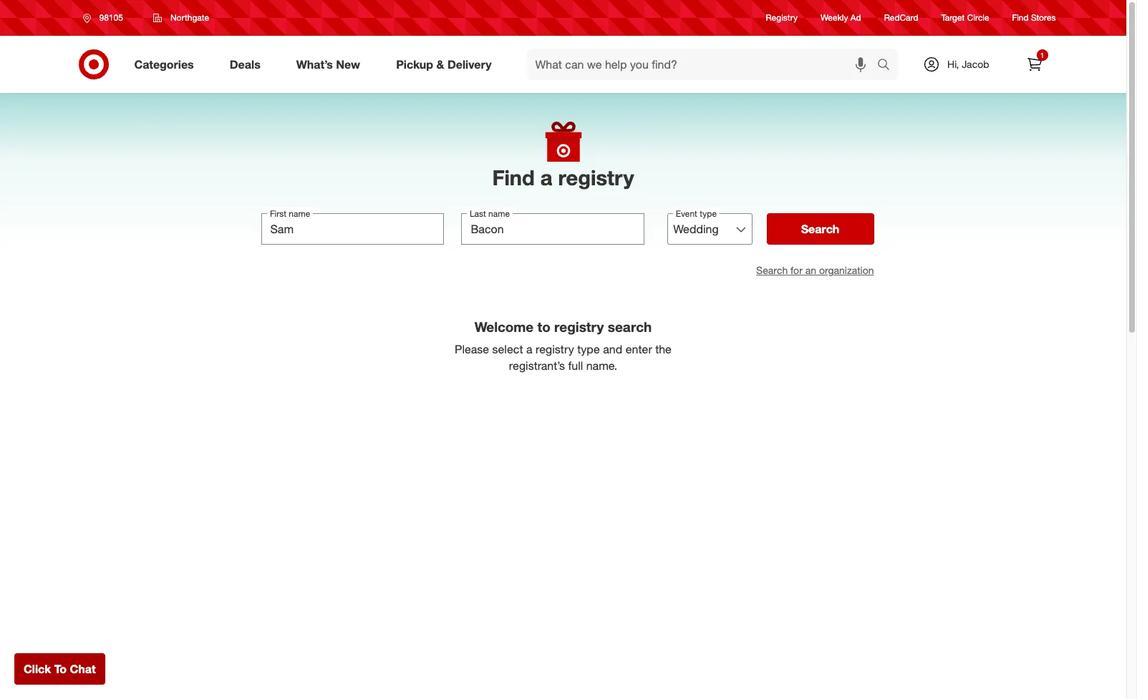 Task type: describe. For each thing, give the bounding box(es) containing it.
search for an organization link
[[757, 265, 874, 277]]

find a registry
[[493, 165, 634, 191]]

full
[[569, 359, 583, 373]]

1
[[1041, 51, 1045, 59]]

northgate button
[[144, 5, 219, 31]]

registry
[[766, 12, 798, 23]]

new
[[336, 57, 360, 71]]

welcome
[[475, 319, 534, 335]]

search for an organization
[[757, 265, 874, 277]]

target
[[942, 12, 965, 23]]

find for find stores
[[1013, 12, 1029, 23]]

redcard
[[885, 12, 919, 23]]

northgate
[[170, 12, 209, 23]]

find stores
[[1013, 12, 1056, 23]]

find stores link
[[1013, 12, 1056, 24]]

what's
[[296, 57, 333, 71]]

search inside the welcome to registry search please select a registry type and enter the registrant's full name.
[[608, 319, 652, 335]]

to
[[54, 663, 67, 677]]

categories link
[[122, 49, 212, 80]]

registrant's
[[509, 359, 565, 373]]

what's new
[[296, 57, 360, 71]]

deals
[[230, 57, 261, 71]]

jacob
[[962, 58, 990, 70]]

pickup
[[396, 57, 434, 71]]

an
[[806, 265, 817, 277]]

What can we help you find? suggestions appear below search field
[[527, 49, 881, 80]]

0 vertical spatial a
[[541, 165, 553, 191]]

target circle link
[[942, 12, 990, 24]]

weekly
[[821, 12, 849, 23]]

click to chat button
[[14, 654, 105, 686]]

98105 button
[[73, 5, 138, 31]]

weekly ad
[[821, 12, 862, 23]]

a inside the welcome to registry search please select a registry type and enter the registrant's full name.
[[527, 342, 533, 357]]

search button
[[871, 49, 906, 83]]

registry for to
[[555, 319, 604, 335]]

0 vertical spatial search
[[871, 58, 906, 73]]



Task type: locate. For each thing, give the bounding box(es) containing it.
search for search for an organization
[[757, 265, 788, 277]]

search left the for
[[757, 265, 788, 277]]

0 horizontal spatial search
[[608, 319, 652, 335]]

target circle
[[942, 12, 990, 23]]

2 vertical spatial registry
[[536, 342, 574, 357]]

for
[[791, 265, 803, 277]]

0 vertical spatial find
[[1013, 12, 1029, 23]]

1 vertical spatial find
[[493, 165, 535, 191]]

to
[[538, 319, 551, 335]]

search button
[[767, 214, 874, 245]]

please
[[455, 342, 489, 357]]

0 vertical spatial registry
[[559, 165, 634, 191]]

circle
[[968, 12, 990, 23]]

ad
[[851, 12, 862, 23]]

1 link
[[1019, 49, 1051, 80]]

search up enter
[[608, 319, 652, 335]]

1 horizontal spatial search
[[801, 222, 840, 237]]

delivery
[[448, 57, 492, 71]]

hi,
[[948, 58, 960, 70]]

1 vertical spatial search
[[757, 265, 788, 277]]

None text field
[[462, 214, 645, 245]]

and
[[603, 342, 623, 357]]

None text field
[[261, 214, 444, 245]]

welcome to registry search please select a registry type and enter the registrant's full name.
[[455, 319, 672, 373]]

the
[[656, 342, 672, 357]]

pickup & delivery
[[396, 57, 492, 71]]

registry link
[[766, 12, 798, 24]]

select
[[493, 342, 523, 357]]

1 horizontal spatial find
[[1013, 12, 1029, 23]]

name.
[[587, 359, 618, 373]]

find
[[1013, 12, 1029, 23], [493, 165, 535, 191]]

search
[[871, 58, 906, 73], [608, 319, 652, 335]]

registry
[[559, 165, 634, 191], [555, 319, 604, 335], [536, 342, 574, 357]]

1 vertical spatial registry
[[555, 319, 604, 335]]

1 vertical spatial a
[[527, 342, 533, 357]]

&
[[437, 57, 445, 71]]

1 vertical spatial search
[[608, 319, 652, 335]]

find for find a registry
[[493, 165, 535, 191]]

a
[[541, 165, 553, 191], [527, 342, 533, 357]]

search inside button
[[801, 222, 840, 237]]

chat
[[70, 663, 96, 677]]

redcard link
[[885, 12, 919, 24]]

search up the search for an organization at right
[[801, 222, 840, 237]]

0 horizontal spatial search
[[757, 265, 788, 277]]

0 vertical spatial search
[[801, 222, 840, 237]]

hi, jacob
[[948, 58, 990, 70]]

0 horizontal spatial a
[[527, 342, 533, 357]]

registry for a
[[559, 165, 634, 191]]

search
[[801, 222, 840, 237], [757, 265, 788, 277]]

click
[[24, 663, 51, 677]]

stores
[[1032, 12, 1056, 23]]

click to chat
[[24, 663, 96, 677]]

organization
[[820, 265, 874, 277]]

categories
[[134, 57, 194, 71]]

search for search
[[801, 222, 840, 237]]

deals link
[[218, 49, 279, 80]]

0 horizontal spatial find
[[493, 165, 535, 191]]

what's new link
[[284, 49, 378, 80]]

enter
[[626, 342, 653, 357]]

search down redcard link
[[871, 58, 906, 73]]

1 horizontal spatial search
[[871, 58, 906, 73]]

weekly ad link
[[821, 12, 862, 24]]

pickup & delivery link
[[384, 49, 510, 80]]

1 horizontal spatial a
[[541, 165, 553, 191]]

98105
[[99, 12, 123, 23]]

type
[[578, 342, 600, 357]]



Task type: vqa. For each thing, say whether or not it's contained in the screenshot.
'the fall runway looks your closet needs.' image
no



